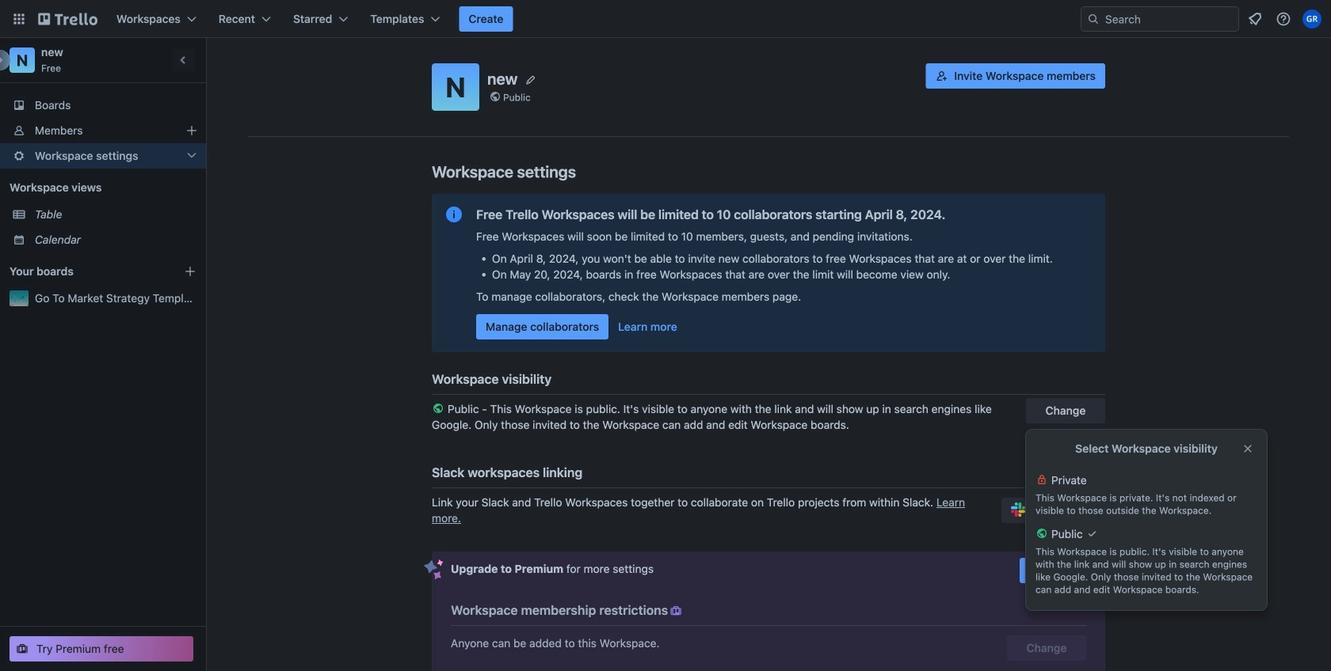 Task type: locate. For each thing, give the bounding box(es) containing it.
your boards with 1 items element
[[10, 262, 160, 281]]

back to home image
[[38, 6, 97, 32]]

sm image
[[668, 604, 684, 620]]

sparkle image
[[424, 560, 444, 581]]

greg robinson (gregrobinson96) image
[[1303, 10, 1322, 29]]

0 notifications image
[[1246, 10, 1265, 29]]

search image
[[1087, 13, 1100, 25]]



Task type: describe. For each thing, give the bounding box(es) containing it.
add board image
[[184, 265, 197, 278]]

close popover image
[[1242, 443, 1254, 456]]

open information menu image
[[1276, 11, 1292, 27]]

primary element
[[0, 0, 1331, 38]]

workspace navigation collapse icon image
[[173, 49, 195, 71]]

Search field
[[1081, 6, 1239, 32]]



Task type: vqa. For each thing, say whether or not it's contained in the screenshot.
search image
yes



